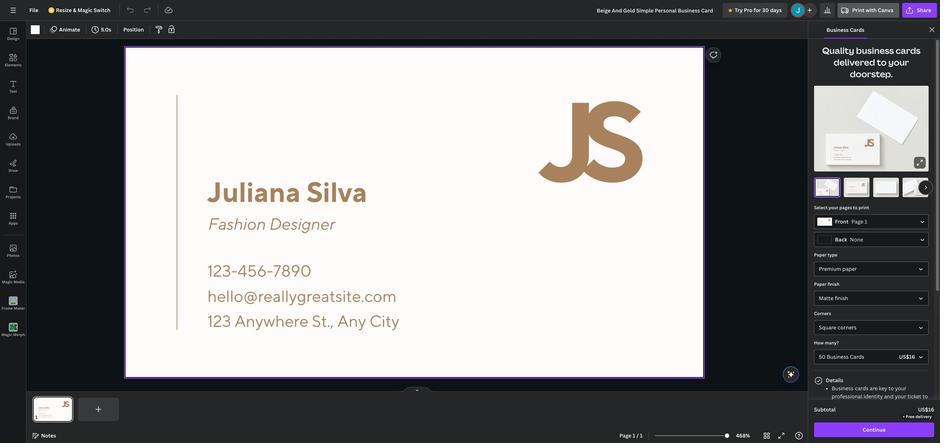 Task type: locate. For each thing, give the bounding box(es) containing it.
Design title text field
[[591, 3, 720, 18]]

None button
[[814, 215, 929, 230], [814, 233, 929, 248], [814, 262, 929, 277], [814, 292, 929, 306], [814, 321, 929, 336], [814, 350, 929, 365], [814, 215, 929, 230], [814, 233, 929, 248], [814, 262, 929, 277], [814, 292, 929, 306], [814, 321, 929, 336], [814, 350, 929, 365]]

#fdfbfa image
[[31, 25, 40, 34]]



Task type: vqa. For each thing, say whether or not it's contained in the screenshot.
PROJECTS
no



Task type: describe. For each thing, give the bounding box(es) containing it.
page 1 image
[[32, 398, 73, 422]]

Zoom button
[[731, 431, 755, 443]]

hide pages image
[[400, 387, 435, 393]]

main menu bar
[[0, 0, 940, 21]]

Page title text field
[[41, 415, 44, 422]]

show preview 3 of the design image
[[873, 178, 899, 197]]

side panel tab list
[[0, 21, 26, 344]]



